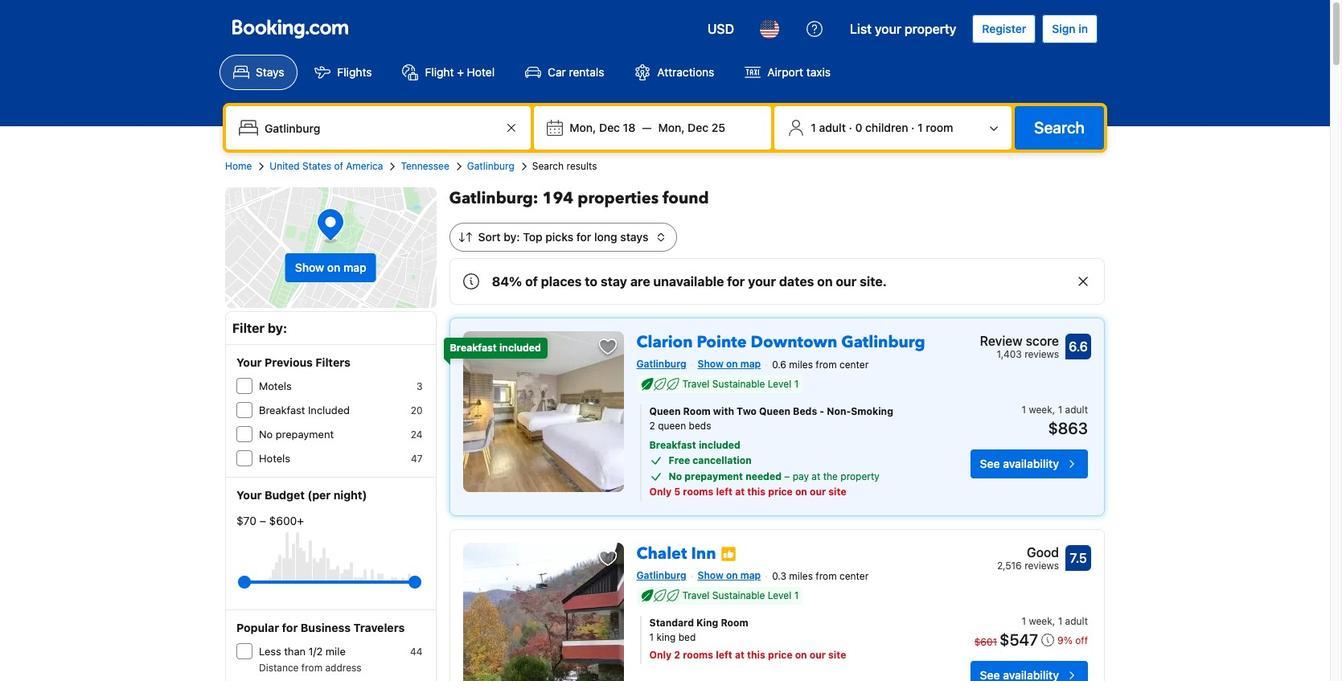 Task type: vqa. For each thing, say whether or not it's contained in the screenshot.
"Flat-" related to Linens
no



Task type: locate. For each thing, give the bounding box(es) containing it.
44
[[410, 646, 423, 658]]

clarion pointe downtown gatlinburg link
[[637, 325, 926, 353]]

0 vertical spatial for
[[577, 230, 592, 244]]

from down 1/2
[[302, 662, 323, 674]]

2 reviews from the top
[[1025, 560, 1059, 572]]

your right list
[[875, 22, 902, 36]]

show for good
[[698, 569, 724, 581]]

2 vertical spatial from
[[302, 662, 323, 674]]

left down cancellation
[[716, 486, 733, 498]]

0 horizontal spatial room
[[683, 405, 711, 417]]

long
[[595, 230, 618, 244]]

rooms right 5
[[683, 486, 714, 498]]

miles right 0.3
[[789, 570, 813, 582]]

by: for filter
[[268, 321, 287, 335]]

1 only from the top
[[650, 486, 672, 498]]

1 vertical spatial from
[[816, 570, 837, 582]]

week up $863
[[1029, 404, 1053, 416]]

0 vertical spatial room
[[683, 405, 711, 417]]

breakfast down 84%
[[450, 342, 497, 354]]

0 vertical spatial adult
[[819, 121, 846, 134]]

mon, right '—'
[[658, 121, 685, 134]]

america
[[346, 160, 383, 172]]

breakfast for breakfast included
[[450, 342, 497, 354]]

0 vertical spatial rooms
[[683, 486, 714, 498]]

no
[[259, 428, 273, 441], [669, 470, 682, 483]]

from down downtown
[[816, 359, 837, 371]]

0 horizontal spatial 2
[[650, 420, 655, 432]]

0 horizontal spatial your
[[748, 274, 776, 289]]

popular for business travelers
[[237, 621, 405, 635]]

2 vertical spatial our
[[810, 649, 826, 661]]

taxis
[[807, 65, 831, 79]]

reviews right 1,403
[[1025, 348, 1059, 360]]

1 up $863
[[1058, 404, 1063, 416]]

2 inside standard king room 1 king bed only 2 rooms left at this price on our site
[[674, 649, 681, 661]]

0 vertical spatial –
[[785, 470, 790, 483]]

filter
[[232, 321, 265, 335]]

gatlinburg link
[[467, 159, 515, 174]]

1 horizontal spatial room
[[721, 617, 749, 629]]

1 up 9%
[[1058, 615, 1063, 627]]

less than 1/2 mile
[[259, 645, 346, 658]]

dates
[[779, 274, 814, 289]]

show for review
[[698, 358, 724, 370]]

sign in link
[[1043, 14, 1098, 43]]

1 mon, from the left
[[570, 121, 596, 134]]

your for your previous filters
[[237, 356, 262, 369]]

1 sustainable from the top
[[713, 378, 765, 390]]

1 vertical spatial center
[[840, 570, 869, 582]]

center up non-
[[840, 359, 869, 371]]

gatlinburg down clarion
[[637, 358, 687, 370]]

0 vertical spatial miles
[[789, 359, 813, 371]]

only
[[650, 486, 672, 498], [650, 649, 672, 661]]

adult for 1 week , 1 adult $863
[[1066, 404, 1088, 416]]

1 vertical spatial sustainable
[[713, 589, 765, 601]]

, inside 1 week , 1 adult $863
[[1053, 404, 1056, 416]]

this down needed
[[748, 486, 766, 498]]

week for 1 week , 1 adult
[[1029, 615, 1053, 627]]

our inside standard king room 1 king bed only 2 rooms left at this price on our site
[[810, 649, 826, 661]]

1 horizontal spatial for
[[577, 230, 592, 244]]

1 vertical spatial ,
[[1053, 615, 1056, 627]]

Where are you going? field
[[258, 113, 502, 142]]

property right the
[[841, 470, 880, 483]]

2 sustainable from the top
[[713, 589, 765, 601]]

adult inside 1 week , 1 adult $863
[[1066, 404, 1088, 416]]

left inside standard king room 1 king bed only 2 rooms left at this price on our site
[[716, 649, 733, 661]]

2 down bed at the right bottom of the page
[[674, 649, 681, 661]]

of right 84%
[[525, 274, 538, 289]]

rooms inside standard king room 1 king bed only 2 rooms left at this price on our site
[[683, 649, 714, 661]]

your
[[875, 22, 902, 36], [748, 274, 776, 289]]

breakfast for breakfast included
[[259, 404, 305, 417]]

united
[[270, 160, 300, 172]]

no up hotels at the left bottom of page
[[259, 428, 273, 441]]

of
[[334, 160, 343, 172], [525, 274, 538, 289]]

flight + hotel link
[[389, 55, 508, 90]]

travel sustainable level 1 down this property is part of our preferred partner program. it's committed to providing excellent service and good value. it'll pay us a higher commission if you make a booking. image
[[683, 589, 799, 601]]

top
[[523, 230, 543, 244]]

0 horizontal spatial queen
[[650, 405, 681, 417]]

king
[[657, 631, 676, 643]]

2 travel sustainable level 1 from the top
[[683, 589, 799, 601]]

queen up queen at bottom
[[650, 405, 681, 417]]

1 vertical spatial for
[[727, 274, 745, 289]]

week inside 1 week , 1 adult $863
[[1029, 404, 1053, 416]]

pointe
[[697, 331, 747, 353]]

0 vertical spatial search
[[1035, 118, 1085, 137]]

1 your from the top
[[237, 356, 262, 369]]

0 vertical spatial at
[[812, 470, 821, 483]]

good
[[1027, 545, 1059, 560]]

1 vertical spatial travel sustainable level 1
[[683, 589, 799, 601]]

0 vertical spatial no
[[259, 428, 273, 441]]

1 travel sustainable level 1 from the top
[[683, 378, 799, 390]]

our
[[836, 274, 857, 289], [810, 486, 826, 498], [810, 649, 826, 661]]

only inside standard king room 1 king bed only 2 rooms left at this price on our site
[[650, 649, 672, 661]]

0 vertical spatial travel
[[683, 378, 710, 390]]

only down the king
[[650, 649, 672, 661]]

no for no prepayment needed – pay at the property
[[669, 470, 682, 483]]

your down filter
[[237, 356, 262, 369]]

$547
[[1000, 630, 1039, 649]]

0 horizontal spatial of
[[334, 160, 343, 172]]

level for good
[[768, 589, 792, 601]]

2 miles from the top
[[789, 570, 813, 582]]

week for 1 week , 1 adult $863
[[1029, 404, 1053, 416]]

0 vertical spatial center
[[840, 359, 869, 371]]

chalet inn link
[[637, 536, 716, 565]]

2
[[650, 420, 655, 432], [674, 649, 681, 661]]

gatlinburg
[[467, 160, 515, 172], [842, 331, 926, 353], [637, 358, 687, 370], [637, 569, 687, 581]]

left down king
[[716, 649, 733, 661]]

0 horizontal spatial search
[[532, 160, 564, 172]]

this
[[748, 486, 766, 498], [747, 649, 766, 661]]

unavailable
[[654, 274, 724, 289]]

dec left 18
[[599, 121, 620, 134]]

queen right two
[[759, 405, 791, 417]]

sign in
[[1052, 22, 1088, 35]]

1 horizontal spatial queen
[[759, 405, 791, 417]]

center right 0.3
[[840, 570, 869, 582]]

clarion pointe downtown gatlinburg image
[[463, 331, 624, 492]]

chalet inn image
[[463, 543, 624, 681]]

dec left 25
[[688, 121, 709, 134]]

1 queen from the left
[[650, 405, 681, 417]]

week up $547
[[1029, 615, 1053, 627]]

2 this from the top
[[747, 649, 766, 661]]

included down 84%
[[499, 342, 541, 354]]

adult up 9% off
[[1066, 615, 1088, 627]]

–
[[785, 470, 790, 483], [260, 514, 266, 528]]

0 vertical spatial 2
[[650, 420, 655, 432]]

2 vertical spatial at
[[735, 649, 745, 661]]

travel for good
[[683, 589, 710, 601]]

1 week from the top
[[1029, 404, 1053, 416]]

1 site from the top
[[829, 486, 847, 498]]

2 left from the top
[[716, 649, 733, 661]]

2 center from the top
[[840, 570, 869, 582]]

1 vertical spatial level
[[768, 589, 792, 601]]

1 horizontal spatial no
[[669, 470, 682, 483]]

property right list
[[905, 22, 957, 36]]

84%
[[492, 274, 522, 289]]

level down 0.6
[[768, 378, 792, 390]]

2 vertical spatial breakfast
[[650, 439, 697, 451]]

miles for review
[[789, 359, 813, 371]]

found
[[663, 187, 709, 209]]

-
[[820, 405, 825, 417]]

0 horizontal spatial included
[[499, 342, 541, 354]]

1 vertical spatial rooms
[[683, 649, 714, 661]]

price down standard king room "link"
[[768, 649, 793, 661]]

included up cancellation
[[699, 439, 741, 451]]

rooms down bed at the right bottom of the page
[[683, 649, 714, 661]]

0 horizontal spatial –
[[260, 514, 266, 528]]

– left pay
[[785, 470, 790, 483]]

1 vertical spatial by:
[[268, 321, 287, 335]]

properties
[[578, 187, 659, 209]]

1 horizontal spatial 2
[[674, 649, 681, 661]]

breakfast down motels
[[259, 404, 305, 417]]

at left the
[[812, 470, 821, 483]]

travel up king
[[683, 589, 710, 601]]

on inside standard king room 1 king bed only 2 rooms left at this price on our site
[[795, 649, 807, 661]]

mon, dec 25 button
[[652, 113, 732, 142]]

breakfast up free on the bottom of page
[[650, 439, 697, 451]]

· left 0
[[849, 121, 853, 134]]

1 vertical spatial breakfast
[[259, 404, 305, 417]]

your left dates
[[748, 274, 776, 289]]

prepayment down free cancellation
[[685, 470, 743, 483]]

1/2
[[309, 645, 323, 658]]

0 vertical spatial map
[[343, 261, 367, 274]]

2 , from the top
[[1053, 615, 1056, 627]]

level down 0.3
[[768, 589, 792, 601]]

airport taxis
[[768, 65, 831, 79]]

0 vertical spatial only
[[650, 486, 672, 498]]

price
[[768, 486, 793, 498], [768, 649, 793, 661]]

car
[[548, 65, 566, 79]]

home link
[[225, 159, 252, 174]]

gatlinburg up gatlinburg:
[[467, 160, 515, 172]]

for left "long"
[[577, 230, 592, 244]]

0 vertical spatial show on map
[[295, 261, 367, 274]]

sustainable up king
[[713, 589, 765, 601]]

2 your from the top
[[237, 488, 262, 502]]

site down standard king room "link"
[[829, 649, 847, 661]]

$70 – $600+
[[237, 514, 304, 528]]

our down standard king room "link"
[[810, 649, 826, 661]]

review score 1,403 reviews
[[980, 334, 1059, 360]]

0 vertical spatial prepayment
[[276, 428, 334, 441]]

· right the children
[[912, 121, 915, 134]]

20
[[411, 405, 423, 417]]

adult inside dropdown button
[[819, 121, 846, 134]]

1 reviews from the top
[[1025, 348, 1059, 360]]

price down no prepayment needed – pay at the property
[[768, 486, 793, 498]]

1 horizontal spatial prepayment
[[685, 470, 743, 483]]

miles
[[789, 359, 813, 371], [789, 570, 813, 582]]

1 vertical spatial only
[[650, 649, 672, 661]]

1 vertical spatial room
[[721, 617, 749, 629]]

scored 6.6 element
[[1066, 334, 1092, 360]]

1 vertical spatial search
[[532, 160, 564, 172]]

1 rooms from the top
[[683, 486, 714, 498]]

1 vertical spatial left
[[716, 649, 733, 661]]

1 , from the top
[[1053, 404, 1056, 416]]

for right unavailable on the top
[[727, 274, 745, 289]]

47
[[411, 453, 423, 465]]

map for good
[[741, 569, 761, 581]]

0 vertical spatial this
[[748, 486, 766, 498]]

(per
[[308, 488, 331, 502]]

2 left queen at bottom
[[650, 420, 655, 432]]

9%
[[1058, 634, 1073, 647]]

1 vertical spatial reviews
[[1025, 560, 1059, 572]]

by: for sort
[[504, 230, 520, 244]]

reviews right "2,516"
[[1025, 560, 1059, 572]]

by: left top
[[504, 230, 520, 244]]

2 vertical spatial adult
[[1066, 615, 1088, 627]]

1 travel from the top
[[683, 378, 710, 390]]

miles right 0.6
[[789, 359, 813, 371]]

only left 5
[[650, 486, 672, 498]]

group
[[245, 570, 415, 595]]

this down standard king room "link"
[[747, 649, 766, 661]]

our left site.
[[836, 274, 857, 289]]

1
[[811, 121, 816, 134], [918, 121, 923, 134], [794, 378, 799, 390], [1022, 404, 1027, 416], [1058, 404, 1063, 416], [794, 589, 799, 601], [1022, 615, 1027, 627], [1058, 615, 1063, 627], [650, 631, 654, 643]]

our down the
[[810, 486, 826, 498]]

1 vertical spatial 2
[[674, 649, 681, 661]]

gatlinburg down chalet
[[637, 569, 687, 581]]

standard king room 1 king bed only 2 rooms left at this price on our site
[[650, 617, 847, 661]]

prepayment for no prepayment needed – pay at the property
[[685, 470, 743, 483]]

at down standard king room "link"
[[735, 649, 745, 661]]

2 vertical spatial for
[[282, 621, 298, 635]]

1 vertical spatial adult
[[1066, 404, 1088, 416]]

0 horizontal spatial no
[[259, 428, 273, 441]]

car rentals
[[548, 65, 604, 79]]

stays link
[[220, 55, 298, 90]]

of right 'states'
[[334, 160, 343, 172]]

0 horizontal spatial for
[[282, 621, 298, 635]]

sustainable up two
[[713, 378, 765, 390]]

1 left the room on the top right of the page
[[918, 121, 923, 134]]

6.6
[[1069, 339, 1088, 354]]

breakfast
[[450, 342, 497, 354], [259, 404, 305, 417], [650, 439, 697, 451]]

room inside standard king room 1 king bed only 2 rooms left at this price on our site
[[721, 617, 749, 629]]

1 horizontal spatial of
[[525, 274, 538, 289]]

mon, up 'results'
[[570, 121, 596, 134]]

1 vertical spatial –
[[260, 514, 266, 528]]

24
[[411, 429, 423, 441]]

1 center from the top
[[840, 359, 869, 371]]

adult up $863
[[1066, 404, 1088, 416]]

2 inside 2 queen beds breakfast included
[[650, 420, 655, 432]]

by: right filter
[[268, 321, 287, 335]]

0 vertical spatial show
[[295, 261, 324, 274]]

level
[[768, 378, 792, 390], [768, 589, 792, 601]]

prepayment down breakfast included
[[276, 428, 334, 441]]

at down cancellation
[[735, 486, 745, 498]]

tennessee
[[401, 160, 450, 172]]

reviews
[[1025, 348, 1059, 360], [1025, 560, 1059, 572]]

by:
[[504, 230, 520, 244], [268, 321, 287, 335]]

inn
[[691, 543, 716, 565]]

your budget (per night)
[[237, 488, 367, 502]]

your up $70
[[237, 488, 262, 502]]

1 left the king
[[650, 631, 654, 643]]

0 vertical spatial level
[[768, 378, 792, 390]]

0 horizontal spatial mon,
[[570, 121, 596, 134]]

1 horizontal spatial dec
[[688, 121, 709, 134]]

business
[[301, 621, 351, 635]]

1 level from the top
[[768, 378, 792, 390]]

0 vertical spatial breakfast
[[450, 342, 497, 354]]

site down the
[[829, 486, 847, 498]]

,
[[1053, 404, 1056, 416], [1053, 615, 1056, 627]]

show inside button
[[295, 261, 324, 274]]

search inside search button
[[1035, 118, 1085, 137]]

2 travel from the top
[[683, 589, 710, 601]]

2 queen from the left
[[759, 405, 791, 417]]

mon, dec 18 button
[[563, 113, 642, 142]]

rentals
[[569, 65, 604, 79]]

clarion
[[637, 331, 693, 353]]

for up than
[[282, 621, 298, 635]]

from right 0.3
[[816, 570, 837, 582]]

show on map for review
[[698, 358, 761, 370]]

2 vertical spatial show
[[698, 569, 724, 581]]

adult left 0
[[819, 121, 846, 134]]

0 vertical spatial included
[[499, 342, 541, 354]]

0 vertical spatial our
[[836, 274, 857, 289]]

2 week from the top
[[1029, 615, 1053, 627]]

1 vertical spatial prepayment
[[685, 470, 743, 483]]

1 vertical spatial site
[[829, 649, 847, 661]]

included
[[308, 404, 350, 417]]

0 vertical spatial of
[[334, 160, 343, 172]]

1 vertical spatial show
[[698, 358, 724, 370]]

– right $70
[[260, 514, 266, 528]]

map for review score
[[741, 358, 761, 370]]

sustainable for good
[[713, 589, 765, 601]]

0 vertical spatial your
[[237, 356, 262, 369]]

1 vertical spatial miles
[[789, 570, 813, 582]]

review score element
[[980, 331, 1059, 351]]

2 level from the top
[[768, 589, 792, 601]]

no up 5
[[669, 470, 682, 483]]

availability
[[1003, 457, 1059, 470]]

good element
[[997, 543, 1059, 562]]

1 vertical spatial show on map
[[698, 358, 761, 370]]

list your property link
[[841, 10, 966, 48]]

no prepayment needed – pay at the property
[[669, 470, 880, 483]]

1 vertical spatial travel
[[683, 589, 710, 601]]

1 vertical spatial map
[[741, 358, 761, 370]]

2 rooms from the top
[[683, 649, 714, 661]]

1 horizontal spatial mon,
[[658, 121, 685, 134]]

travel up beds in the right bottom of the page
[[683, 378, 710, 390]]

1 vertical spatial property
[[841, 470, 880, 483]]

site inside standard king room 1 king bed only 2 rooms left at this price on our site
[[829, 649, 847, 661]]

room right king
[[721, 617, 749, 629]]

room up beds in the right bottom of the page
[[683, 405, 711, 417]]

0 vertical spatial left
[[716, 486, 733, 498]]

0 vertical spatial from
[[816, 359, 837, 371]]

travel sustainable level 1 up two
[[683, 378, 799, 390]]

2 only from the top
[[650, 649, 672, 661]]

2 · from the left
[[912, 121, 915, 134]]

hotels
[[259, 452, 290, 465]]

2 site from the top
[[829, 649, 847, 661]]

9% off
[[1058, 634, 1088, 647]]

0 vertical spatial sustainable
[[713, 378, 765, 390]]

1 week , 1 adult $863
[[1022, 404, 1088, 437]]

0 vertical spatial reviews
[[1025, 348, 1059, 360]]

beds
[[793, 405, 818, 417]]

0 horizontal spatial breakfast
[[259, 404, 305, 417]]

usd button
[[698, 10, 744, 48]]

sustainable for review
[[713, 378, 765, 390]]

0 horizontal spatial by:
[[268, 321, 287, 335]]

1 miles from the top
[[789, 359, 813, 371]]

1 vertical spatial included
[[699, 439, 741, 451]]

0 vertical spatial by:
[[504, 230, 520, 244]]

0 horizontal spatial dec
[[599, 121, 620, 134]]

1 horizontal spatial property
[[905, 22, 957, 36]]

1 horizontal spatial breakfast
[[450, 342, 497, 354]]

0 horizontal spatial ·
[[849, 121, 853, 134]]

0 horizontal spatial prepayment
[[276, 428, 334, 441]]

194
[[543, 187, 574, 209]]

2 horizontal spatial for
[[727, 274, 745, 289]]

1 horizontal spatial –
[[785, 470, 790, 483]]

0 vertical spatial week
[[1029, 404, 1053, 416]]



Task type: describe. For each thing, give the bounding box(es) containing it.
0.3 miles from center
[[772, 570, 869, 582]]

show on map inside button
[[295, 261, 367, 274]]

84% of places to stay are unavailable for your dates on our site.
[[492, 274, 887, 289]]

this property is part of our preferred partner program. it's committed to providing excellent service and good value. it'll pay us a higher commission if you make a booking. image
[[721, 547, 737, 563]]

distance from address
[[259, 662, 362, 674]]

1 vertical spatial of
[[525, 274, 538, 289]]

standard king room link
[[650, 616, 922, 630]]

no for no prepayment
[[259, 428, 273, 441]]

25
[[712, 121, 726, 134]]

queen room with two queen beds - non-smoking link
[[650, 405, 922, 419]]

travel sustainable level 1 for good
[[683, 589, 799, 601]]

1 adult · 0 children · 1 room button
[[781, 113, 1006, 143]]

night)
[[334, 488, 367, 502]]

off
[[1076, 634, 1088, 647]]

adult for 1 week , 1 adult
[[1066, 615, 1088, 627]]

see
[[980, 457, 1000, 470]]

1 up $547
[[1022, 615, 1027, 627]]

popular
[[237, 621, 279, 635]]

good 2,516 reviews
[[997, 545, 1059, 572]]

1 left from the top
[[716, 486, 733, 498]]

airport
[[768, 65, 804, 79]]

gatlinburg down site.
[[842, 331, 926, 353]]

bed
[[679, 631, 696, 643]]

1 up beds
[[794, 378, 799, 390]]

1 horizontal spatial your
[[875, 22, 902, 36]]

0.3
[[772, 570, 787, 582]]

beds
[[689, 420, 712, 432]]

booking.com image
[[232, 19, 348, 39]]

tennessee link
[[401, 159, 450, 174]]

search button
[[1015, 106, 1105, 150]]

1 vertical spatial our
[[810, 486, 826, 498]]

previous
[[265, 356, 313, 369]]

search for search
[[1035, 118, 1085, 137]]

results
[[567, 160, 597, 172]]

two
[[737, 405, 757, 417]]

1 this from the top
[[748, 486, 766, 498]]

in
[[1079, 22, 1088, 35]]

travelers
[[354, 621, 405, 635]]

sort
[[478, 230, 501, 244]]

children
[[866, 121, 909, 134]]

this property is part of our preferred partner program. it's committed to providing excellent service and good value. it'll pay us a higher commission if you make a booking. image
[[721, 547, 737, 563]]

$600+
[[269, 514, 304, 528]]

travel for review score
[[683, 378, 710, 390]]

queen room with two queen beds - non-smoking
[[650, 405, 894, 417]]

see availability
[[980, 457, 1059, 470]]

united states of america link
[[270, 159, 383, 174]]

only 5 rooms left at this price on our site
[[650, 486, 847, 498]]

than
[[284, 645, 306, 658]]

7.5
[[1070, 551, 1087, 565]]

prepayment for no prepayment
[[276, 428, 334, 441]]

map inside show on map button
[[343, 261, 367, 274]]

2,516
[[997, 560, 1022, 572]]

search for search results
[[532, 160, 564, 172]]

at inside standard king room 1 king bed only 2 rooms left at this price on our site
[[735, 649, 745, 661]]

0 vertical spatial property
[[905, 22, 957, 36]]

king
[[697, 617, 719, 629]]

united states of america
[[270, 160, 383, 172]]

level for review
[[768, 378, 792, 390]]

—
[[642, 121, 652, 134]]

included inside 2 queen beds breakfast included
[[699, 439, 741, 451]]

room inside "link"
[[683, 405, 711, 417]]

stays
[[256, 65, 284, 79]]

0 vertical spatial price
[[768, 486, 793, 498]]

1 up standard king room "link"
[[794, 589, 799, 601]]

list
[[850, 22, 872, 36]]

home
[[225, 160, 252, 172]]

, for 1 week , 1 adult $863
[[1053, 404, 1056, 416]]

sign
[[1052, 22, 1076, 35]]

breakfast included
[[259, 404, 350, 417]]

1,403
[[997, 348, 1022, 360]]

sort by: top picks for long stays
[[478, 230, 649, 244]]

list your property
[[850, 22, 957, 36]]

$70
[[237, 514, 257, 528]]

your previous filters
[[237, 356, 351, 369]]

stays
[[621, 230, 649, 244]]

mile
[[326, 645, 346, 658]]

search results updated. gatlinburg: 194 properties found. element
[[449, 187, 1105, 210]]

0
[[856, 121, 863, 134]]

3
[[417, 381, 423, 393]]

from for good
[[816, 570, 837, 582]]

register link
[[973, 14, 1036, 43]]

score
[[1026, 334, 1059, 348]]

gatlinburg: 194 properties found
[[449, 187, 709, 209]]

motels
[[259, 380, 292, 393]]

register
[[982, 22, 1027, 35]]

1 · from the left
[[849, 121, 853, 134]]

reviews inside review score 1,403 reviews
[[1025, 348, 1059, 360]]

on inside show on map button
[[327, 261, 341, 274]]

center for good
[[840, 570, 869, 582]]

2 queen beds breakfast included
[[650, 420, 741, 451]]

of inside the united states of america link
[[334, 160, 343, 172]]

smoking
[[851, 405, 894, 417]]

miles for good
[[789, 570, 813, 582]]

2 mon, from the left
[[658, 121, 685, 134]]

your for your budget (per night)
[[237, 488, 262, 502]]

distance
[[259, 662, 299, 674]]

+
[[457, 65, 464, 79]]

breakfast inside 2 queen beds breakfast included
[[650, 439, 697, 451]]

downtown
[[751, 331, 838, 353]]

from for review
[[816, 359, 837, 371]]

attractions link
[[621, 55, 728, 90]]

site.
[[860, 274, 887, 289]]

1 dec from the left
[[599, 121, 620, 134]]

center for review score
[[840, 359, 869, 371]]

1 left 0
[[811, 121, 816, 134]]

1 inside standard king room 1 king bed only 2 rooms left at this price on our site
[[650, 631, 654, 643]]

0 horizontal spatial property
[[841, 470, 880, 483]]

breakfast included
[[450, 342, 541, 354]]

, for 1 week , 1 adult
[[1053, 615, 1056, 627]]

with
[[713, 405, 734, 417]]

gatlinburg:
[[449, 187, 539, 209]]

show on map button
[[285, 253, 376, 282]]

travel sustainable level 1 for review
[[683, 378, 799, 390]]

flights link
[[301, 55, 386, 90]]

1 vertical spatial your
[[748, 274, 776, 289]]

flight + hotel
[[425, 65, 495, 79]]

show on map for good
[[698, 569, 761, 581]]

price inside standard king room 1 king bed only 2 rooms left at this price on our site
[[768, 649, 793, 661]]

chalet
[[637, 543, 687, 565]]

stay
[[601, 274, 627, 289]]

filters
[[316, 356, 351, 369]]

picks
[[546, 230, 574, 244]]

1 up see availability
[[1022, 404, 1027, 416]]

this inside standard king room 1 king bed only 2 rooms left at this price on our site
[[747, 649, 766, 661]]

0.6 miles from center
[[772, 359, 869, 371]]

scored 7.5 element
[[1066, 545, 1092, 571]]

5
[[674, 486, 681, 498]]

reviews inside good 2,516 reviews
[[1025, 560, 1059, 572]]

to
[[585, 274, 598, 289]]

1 vertical spatial at
[[735, 486, 745, 498]]

2 dec from the left
[[688, 121, 709, 134]]

non-
[[827, 405, 851, 417]]

room
[[926, 121, 954, 134]]



